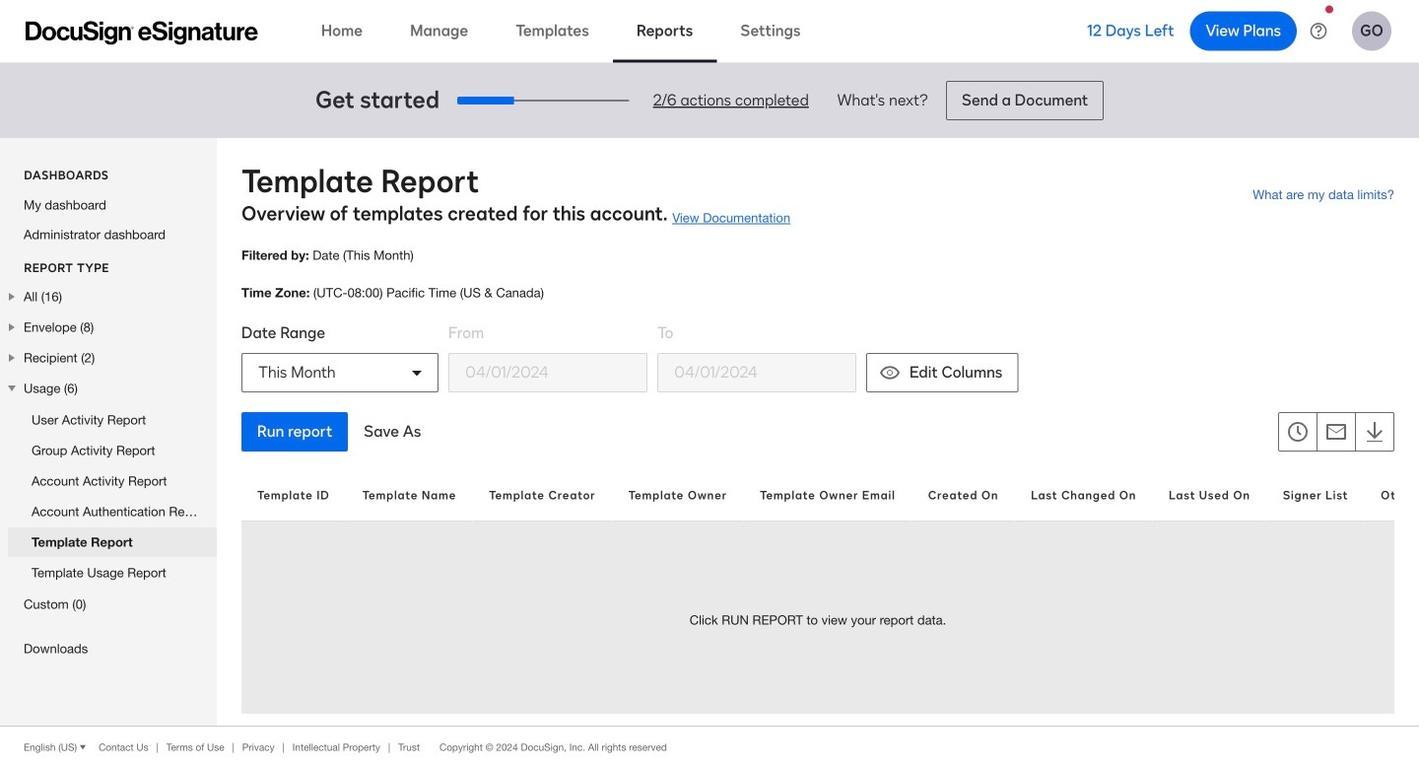 Task type: describe. For each thing, give the bounding box(es) containing it.
primary report detail actions group
[[242, 412, 437, 452]]

secondary report detail actions group
[[1279, 412, 1395, 452]]

more info region
[[0, 726, 1420, 768]]



Task type: locate. For each thing, give the bounding box(es) containing it.
MM/DD/YYYY text field
[[659, 354, 856, 391]]

MM/DD/YYYY text field
[[450, 354, 647, 391]]

docusign esignature image
[[26, 21, 258, 45]]



Task type: vqa. For each thing, say whether or not it's contained in the screenshot.
"footer"
no



